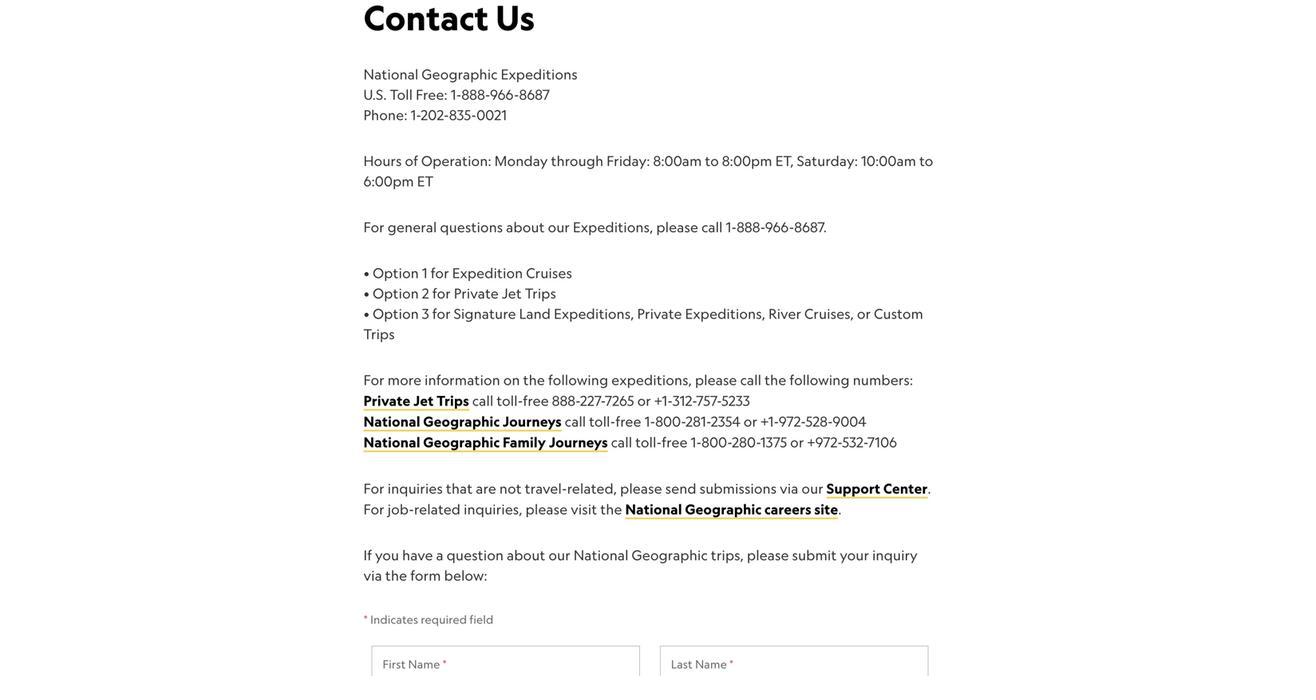 Task type: describe. For each thing, give the bounding box(es) containing it.
submit
[[792, 547, 837, 564]]

5233
[[722, 393, 750, 409]]

202-
[[421, 107, 449, 123]]

saturday:
[[797, 153, 858, 169]]

757-
[[696, 393, 722, 409]]

please down hours of operation: monday through friday: 8:00am to 8:00pm et, saturday: 10:00am to 6:00pm et
[[657, 219, 699, 236]]

center
[[884, 480, 928, 497]]

for general questions about our expeditions, please call 1-888-966-8687.
[[364, 219, 827, 236]]

the right on
[[523, 372, 545, 389]]

0 vertical spatial our
[[548, 219, 570, 236]]

questions
[[440, 219, 503, 236]]

general
[[388, 219, 437, 236]]

expeditions,
[[612, 372, 692, 389]]

toll
[[390, 86, 413, 103]]

8:00pm
[[722, 153, 773, 169]]

please inside if you have a question about our national geographic trips, please submit your inquiry via the form below:
[[747, 547, 789, 564]]

0 horizontal spatial 800-
[[656, 413, 686, 430]]

hours of operation: monday through friday: 8:00am to 8:00pm et, saturday: 10:00am to 6:00pm et
[[364, 153, 934, 190]]

1 vertical spatial for
[[432, 285, 451, 302]]

966- inside 'national geographic expeditions u.s. toll free: 1-888-966-8687 phone: 1-202-835-0021'
[[490, 86, 519, 103]]

via inside if you have a question about our national geographic trips, please submit your inquiry via the form below:
[[364, 567, 382, 584]]

8:00am
[[653, 153, 702, 169]]

free:
[[416, 86, 448, 103]]

for for for inquiries that are not travel-related, please send submissions via our support center . for job-related inquiries, please visit the national geographic careers site .
[[364, 480, 385, 497]]

visit
[[571, 501, 597, 518]]

u.s.
[[364, 86, 387, 103]]

not
[[500, 480, 522, 497]]

2354
[[711, 413, 741, 430]]

have
[[402, 547, 433, 564]]

or down 972-
[[790, 434, 804, 451]]

geographic up the national geographic family journeys link
[[423, 413, 500, 430]]

please inside for more information on the following expeditions, please call the following numbers: private jet trips call toll-free 888-227-7265 or +1-312-757-5233 national geographic journeys call toll-free 1-800-281-2354 or +1-972-528-9004 national geographic family journeys call toll-free 1-800-280-1375 or +972-532-7106
[[695, 372, 737, 389]]

call down 8:00am
[[702, 219, 723, 236]]

phone:
[[364, 107, 408, 123]]

1 vertical spatial 800-
[[702, 434, 732, 451]]

a
[[436, 547, 444, 564]]

532-
[[843, 434, 868, 451]]

2
[[422, 285, 429, 302]]

information
[[425, 372, 500, 389]]

7265
[[605, 393, 634, 409]]

or inside • option 1 for expedition cruises • option 2 for private jet trips • option 3 for signature land expeditions, private expeditions, river cruises, or custom trips
[[857, 306, 871, 322]]

national inside if you have a question about our national geographic trips, please submit your inquiry via the form below:
[[574, 547, 629, 564]]

friday:
[[607, 153, 650, 169]]

0 vertical spatial for
[[431, 265, 449, 282]]

inquiries
[[388, 480, 443, 497]]

2 option from the top
[[373, 285, 419, 302]]

national inside 'national geographic expeditions u.s. toll free: 1-888-966-8687 phone: 1-202-835-0021'
[[364, 66, 419, 83]]

signature
[[454, 306, 516, 322]]

you
[[375, 547, 399, 564]]

528-
[[806, 413, 833, 430]]

* indicates required field
[[364, 613, 494, 626]]

3 option from the top
[[373, 306, 419, 322]]

hours
[[364, 153, 402, 169]]

for for for general questions about our expeditions, please call 1-888-966-8687.
[[364, 219, 385, 236]]

numbers:
[[853, 372, 913, 389]]

that
[[446, 480, 473, 497]]

0021
[[477, 107, 507, 123]]

1375
[[761, 434, 787, 451]]

835-
[[449, 107, 477, 123]]

cruises
[[526, 265, 572, 282]]

call down 227-
[[565, 413, 586, 430]]

operation: monday
[[421, 153, 548, 169]]

if
[[364, 547, 372, 564]]

geographic inside for inquiries that are not travel-related, please send submissions via our support center . for job-related inquiries, please visit the national geographic careers site .
[[685, 501, 762, 518]]

1- down expeditions,
[[645, 413, 656, 430]]

1- down "toll"
[[411, 107, 421, 123]]

2 vertical spatial free
[[662, 434, 688, 451]]

10:00am
[[861, 153, 917, 169]]

inquiry
[[873, 547, 918, 564]]

please down travel-
[[526, 501, 568, 518]]

national geographic expeditions u.s. toll free: 1-888-966-8687 phone: 1-202-835-0021
[[364, 66, 578, 123]]

custom
[[874, 306, 924, 322]]

2 to from the left
[[920, 153, 934, 169]]

2 vertical spatial for
[[432, 306, 451, 322]]

expeditions, down hours of operation: monday through friday: 8:00am to 8:00pm et, saturday: 10:00am to 6:00pm et
[[573, 219, 653, 236]]

national geographic family journeys link
[[364, 434, 608, 452]]

job-
[[388, 501, 414, 518]]

2 • from the top
[[364, 285, 370, 302]]

972-
[[779, 413, 806, 430]]

our inside if you have a question about our national geographic trips, please submit your inquiry via the form below:
[[549, 547, 571, 564]]

0 vertical spatial about
[[506, 219, 545, 236]]

more
[[388, 372, 422, 389]]

1 vertical spatial trips
[[364, 326, 395, 343]]

0 vertical spatial toll-
[[497, 393, 523, 409]]

field
[[470, 613, 494, 626]]

3 • from the top
[[364, 306, 370, 322]]

1 following from the left
[[548, 372, 609, 389]]

trips inside for more information on the following expeditions, please call the following numbers: private jet trips call toll-free 888-227-7265 or +1-312-757-5233 national geographic journeys call toll-free 1-800-281-2354 or +1-972-528-9004 national geographic family journeys call toll-free 1-800-280-1375 or +972-532-7106
[[437, 392, 469, 409]]

6:00pm
[[364, 173, 414, 190]]

280-
[[732, 434, 761, 451]]

your
[[840, 547, 869, 564]]

0 vertical spatial .
[[928, 480, 931, 497]]

private jet trips link
[[364, 392, 469, 411]]

7106
[[868, 434, 897, 451]]

227-
[[580, 393, 605, 409]]

0 horizontal spatial +1-
[[654, 393, 673, 409]]

9004
[[833, 413, 867, 430]]

site
[[815, 501, 838, 518]]

support
[[827, 480, 881, 497]]

for for for more information on the following expeditions, please call the following numbers: private jet trips call toll-free 888-227-7265 or +1-312-757-5233 national geographic journeys call toll-free 1-800-281-2354 or +1-972-528-9004 national geographic family journeys call toll-free 1-800-280-1375 or +972-532-7106
[[364, 372, 385, 389]]

private inside for more information on the following expeditions, please call the following numbers: private jet trips call toll-free 888-227-7265 or +1-312-757-5233 national geographic journeys call toll-free 1-800-281-2354 or +1-972-528-9004 national geographic family journeys call toll-free 1-800-280-1375 or +972-532-7106
[[364, 392, 411, 409]]

0 vertical spatial journeys
[[503, 413, 562, 430]]

required
[[421, 613, 467, 626]]

2 horizontal spatial 888-
[[737, 219, 765, 236]]

2 vertical spatial toll-
[[636, 434, 662, 451]]

for inquiries that are not travel-related, please send submissions via our support center . for job-related inquiries, please visit the national geographic careers site .
[[364, 480, 931, 518]]

2 following from the left
[[790, 372, 850, 389]]

national geographic careers site link
[[626, 501, 838, 519]]

jet inside • option 1 for expedition cruises • option 2 for private jet trips • option 3 for signature land expeditions, private expeditions, river cruises, or custom trips
[[502, 285, 522, 302]]



Task type: locate. For each thing, give the bounding box(es) containing it.
trips,
[[711, 547, 744, 564]]

.
[[928, 480, 931, 497], [838, 501, 842, 518]]

1
[[422, 265, 428, 282]]

0 vertical spatial 966-
[[490, 86, 519, 103]]

0 vertical spatial 800-
[[656, 413, 686, 430]]

cruises,
[[805, 306, 854, 322]]

1 vertical spatial jet
[[413, 392, 434, 409]]

expedition
[[452, 265, 523, 282]]

journeys
[[503, 413, 562, 430], [549, 434, 608, 451]]

+1- down expeditions,
[[654, 393, 673, 409]]

1-
[[451, 86, 462, 103], [411, 107, 421, 123], [726, 219, 737, 236], [645, 413, 656, 430], [691, 434, 702, 451]]

about inside if you have a question about our national geographic trips, please submit your inquiry via the form below:
[[507, 547, 546, 564]]

1 vertical spatial +1-
[[761, 413, 779, 430]]

et,
[[776, 153, 794, 169]]

free
[[523, 393, 549, 409], [616, 413, 642, 430], [662, 434, 688, 451]]

1 vertical spatial option
[[373, 285, 419, 302]]

family
[[503, 434, 546, 451]]

trips
[[525, 285, 556, 302], [364, 326, 395, 343], [437, 392, 469, 409]]

1 vertical spatial .
[[838, 501, 842, 518]]

0 horizontal spatial jet
[[413, 392, 434, 409]]

0 vertical spatial 888-
[[462, 86, 490, 103]]

1 • from the top
[[364, 265, 370, 282]]

if you have a question about our national geographic trips, please submit your inquiry via the form below:
[[364, 547, 918, 584]]

4 for from the top
[[364, 501, 385, 518]]

trips up more
[[364, 326, 395, 343]]

1 vertical spatial •
[[364, 285, 370, 302]]

for left job-
[[364, 501, 385, 518]]

800- down 312-
[[656, 413, 686, 430]]

966- down et,
[[765, 219, 795, 236]]

geographic inside 'national geographic expeditions u.s. toll free: 1-888-966-8687 phone: 1-202-835-0021'
[[422, 66, 498, 83]]

option
[[373, 265, 419, 282], [373, 285, 419, 302], [373, 306, 419, 322]]

jet up the land
[[502, 285, 522, 302]]

for right "2"
[[432, 285, 451, 302]]

careers
[[765, 501, 812, 518]]

None text field
[[660, 646, 929, 676]]

0 horizontal spatial via
[[364, 567, 382, 584]]

or left custom
[[857, 306, 871, 322]]

2 horizontal spatial trips
[[525, 285, 556, 302]]

1 vertical spatial journeys
[[549, 434, 608, 451]]

inquiries,
[[464, 501, 523, 518]]

for left more
[[364, 372, 385, 389]]

the down you
[[385, 567, 407, 584]]

312-
[[673, 393, 696, 409]]

1 for from the top
[[364, 219, 385, 236]]

0 horizontal spatial toll-
[[497, 393, 523, 409]]

send
[[666, 480, 697, 497]]

888- left 7265
[[552, 393, 580, 409]]

1 horizontal spatial following
[[790, 372, 850, 389]]

call up 5233
[[740, 372, 762, 389]]

0 horizontal spatial 966-
[[490, 86, 519, 103]]

our up cruises
[[548, 219, 570, 236]]

1 horizontal spatial via
[[780, 480, 799, 497]]

1 vertical spatial toll-
[[589, 413, 616, 430]]

• left "3" on the top left
[[364, 306, 370, 322]]

for left "general"
[[364, 219, 385, 236]]

1- up 835-
[[451, 86, 462, 103]]

about
[[506, 219, 545, 236], [507, 547, 546, 564]]

free down 281-
[[662, 434, 688, 451]]

0 horizontal spatial private
[[364, 392, 411, 409]]

*
[[364, 613, 368, 626]]

0 vertical spatial free
[[523, 393, 549, 409]]

0 vertical spatial trips
[[525, 285, 556, 302]]

submissions
[[700, 480, 777, 497]]

free down 7265
[[616, 413, 642, 430]]

to
[[705, 153, 719, 169], [920, 153, 934, 169]]

or up "280-"
[[744, 413, 758, 430]]

the up 972-
[[765, 372, 787, 389]]

via inside for inquiries that are not travel-related, please send submissions via our support center . for job-related inquiries, please visit the national geographic careers site .
[[780, 480, 799, 497]]

journeys up family
[[503, 413, 562, 430]]

None text field
[[372, 646, 640, 676]]

following
[[548, 372, 609, 389], [790, 372, 850, 389]]

1 horizontal spatial +1-
[[761, 413, 779, 430]]

related,
[[567, 480, 617, 497]]

1 vertical spatial private
[[637, 306, 682, 322]]

private
[[454, 285, 499, 302], [637, 306, 682, 322], [364, 392, 411, 409]]

following up 528- in the right bottom of the page
[[790, 372, 850, 389]]

2 vertical spatial option
[[373, 306, 419, 322]]

1 vertical spatial about
[[507, 547, 546, 564]]

geographic
[[422, 66, 498, 83], [423, 413, 500, 430], [423, 434, 500, 451], [685, 501, 762, 518], [632, 547, 708, 564]]

land
[[519, 306, 551, 322]]

national inside for inquiries that are not travel-related, please send submissions via our support center . for job-related inquiries, please visit the national geographic careers site .
[[626, 501, 682, 518]]

expeditions, right the land
[[554, 306, 634, 322]]

3 for from the top
[[364, 480, 385, 497]]

0 horizontal spatial to
[[705, 153, 719, 169]]

travel-
[[525, 480, 567, 497]]

for
[[431, 265, 449, 282], [432, 285, 451, 302], [432, 306, 451, 322]]

0 vertical spatial private
[[454, 285, 499, 302]]

geographic inside if you have a question about our national geographic trips, please submit your inquiry via the form below:
[[632, 547, 708, 564]]

1 horizontal spatial .
[[928, 480, 931, 497]]

1 horizontal spatial trips
[[437, 392, 469, 409]]

0 vertical spatial jet
[[502, 285, 522, 302]]

through
[[551, 153, 604, 169]]

our up site
[[802, 480, 824, 497]]

call down information
[[472, 393, 494, 409]]

2 vertical spatial our
[[549, 547, 571, 564]]

form
[[410, 567, 441, 584]]

please
[[657, 219, 699, 236], [695, 372, 737, 389], [620, 480, 662, 497], [526, 501, 568, 518], [747, 547, 789, 564]]

2 horizontal spatial toll-
[[636, 434, 662, 451]]

888- inside for more information on the following expeditions, please call the following numbers: private jet trips call toll-free 888-227-7265 or +1-312-757-5233 national geographic journeys call toll-free 1-800-281-2354 or +1-972-528-9004 national geographic family journeys call toll-free 1-800-280-1375 or +972-532-7106
[[552, 393, 580, 409]]

to right 10:00am
[[920, 153, 934, 169]]

1 vertical spatial our
[[802, 480, 824, 497]]

1 vertical spatial via
[[364, 567, 382, 584]]

related
[[414, 501, 461, 518]]

geographic down national geographic journeys link
[[423, 434, 500, 451]]

0 horizontal spatial trips
[[364, 326, 395, 343]]

private up signature in the left of the page
[[454, 285, 499, 302]]

0 horizontal spatial .
[[838, 501, 842, 518]]

our down travel-
[[549, 547, 571, 564]]

jet down more
[[413, 392, 434, 409]]

1 horizontal spatial 888-
[[552, 393, 580, 409]]

jet inside for more information on the following expeditions, please call the following numbers: private jet trips call toll-free 888-227-7265 or +1-312-757-5233 national geographic journeys call toll-free 1-800-281-2354 or +1-972-528-9004 national geographic family journeys call toll-free 1-800-280-1375 or +972-532-7106
[[413, 392, 434, 409]]

0 horizontal spatial 888-
[[462, 86, 490, 103]]

the right visit
[[601, 501, 622, 518]]

2 horizontal spatial free
[[662, 434, 688, 451]]

et
[[417, 173, 434, 190]]

966- up 0021
[[490, 86, 519, 103]]

support center link
[[827, 480, 928, 499]]

2 horizontal spatial private
[[637, 306, 682, 322]]

1 vertical spatial free
[[616, 413, 642, 430]]

. down support
[[838, 501, 842, 518]]

option left "3" on the top left
[[373, 306, 419, 322]]

the
[[523, 372, 545, 389], [765, 372, 787, 389], [601, 501, 622, 518], [385, 567, 407, 584]]

the inside if you have a question about our national geographic trips, please submit your inquiry via the form below:
[[385, 567, 407, 584]]

1 horizontal spatial toll-
[[589, 413, 616, 430]]

1 horizontal spatial private
[[454, 285, 499, 302]]

option left "2"
[[373, 285, 419, 302]]

below:
[[444, 567, 488, 584]]

geographic down submissions
[[685, 501, 762, 518]]

2 vertical spatial private
[[364, 392, 411, 409]]

geographic left trips,
[[632, 547, 708, 564]]

about up cruises
[[506, 219, 545, 236]]

about right question
[[507, 547, 546, 564]]

0 vertical spatial via
[[780, 480, 799, 497]]

1- down 281-
[[691, 434, 702, 451]]

expeditions
[[501, 66, 578, 83]]

trips down information
[[437, 392, 469, 409]]

trips up the land
[[525, 285, 556, 302]]

or
[[857, 306, 871, 322], [638, 393, 651, 409], [744, 413, 758, 430], [790, 434, 804, 451]]

please left send
[[620, 480, 662, 497]]

private up expeditions,
[[637, 306, 682, 322]]

free up family
[[523, 393, 549, 409]]

private down more
[[364, 392, 411, 409]]

8687
[[519, 86, 550, 103]]

. right support
[[928, 480, 931, 497]]

1 horizontal spatial 966-
[[765, 219, 795, 236]]

1- down 8:00pm
[[726, 219, 737, 236]]

call down 7265
[[611, 434, 632, 451]]

281-
[[686, 413, 711, 430]]

river
[[769, 306, 802, 322]]

8687.
[[795, 219, 827, 236]]

to right 8:00am
[[705, 153, 719, 169]]

via down if
[[364, 567, 382, 584]]

800- down 2354
[[702, 434, 732, 451]]

1 vertical spatial 888-
[[737, 219, 765, 236]]

+1- up 1375
[[761, 413, 779, 430]]

national geographic journeys link
[[364, 413, 562, 432]]

for right 1
[[431, 265, 449, 282]]

888- left the 8687.
[[737, 219, 765, 236]]

indicates
[[371, 613, 418, 626]]

geographic up the free:
[[422, 66, 498, 83]]

or down expeditions,
[[638, 393, 651, 409]]

• left "2"
[[364, 285, 370, 302]]

2 vertical spatial 888-
[[552, 393, 580, 409]]

for right "3" on the top left
[[432, 306, 451, 322]]

following up 227-
[[548, 372, 609, 389]]

+972-
[[807, 434, 843, 451]]

2 vertical spatial •
[[364, 306, 370, 322]]

for more information on the following expeditions, please call the following numbers: private jet trips call toll-free 888-227-7265 or +1-312-757-5233 national geographic journeys call toll-free 1-800-281-2354 or +1-972-528-9004 national geographic family journeys call toll-free 1-800-280-1375 or +972-532-7106
[[364, 372, 913, 451]]

for
[[364, 219, 385, 236], [364, 372, 385, 389], [364, 480, 385, 497], [364, 501, 385, 518]]

expeditions, left river
[[685, 306, 766, 322]]

888- up 835-
[[462, 86, 490, 103]]

966-
[[490, 86, 519, 103], [765, 219, 795, 236]]

on
[[504, 372, 520, 389]]

our
[[548, 219, 570, 236], [802, 480, 824, 497], [549, 547, 571, 564]]

please up 757-
[[695, 372, 737, 389]]

1 option from the top
[[373, 265, 419, 282]]

1 vertical spatial 966-
[[765, 219, 795, 236]]

for inside for more information on the following expeditions, please call the following numbers: private jet trips call toll-free 888-227-7265 or +1-312-757-5233 national geographic journeys call toll-free 1-800-281-2354 or +1-972-528-9004 national geographic family journeys call toll-free 1-800-280-1375 or +972-532-7106
[[364, 372, 385, 389]]

for left the "inquiries"
[[364, 480, 385, 497]]

2 vertical spatial trips
[[437, 392, 469, 409]]

1 horizontal spatial free
[[616, 413, 642, 430]]

option left 1
[[373, 265, 419, 282]]

1 to from the left
[[705, 153, 719, 169]]

question
[[447, 547, 504, 564]]

• option 1 for expedition cruises • option 2 for private jet trips • option 3 for signature land expeditions, private expeditions, river cruises, or custom trips
[[364, 265, 924, 343]]

the inside for inquiries that are not travel-related, please send submissions via our support center . for job-related inquiries, please visit the national geographic careers site .
[[601, 501, 622, 518]]

0 vertical spatial option
[[373, 265, 419, 282]]

2 for from the top
[[364, 372, 385, 389]]

0 horizontal spatial free
[[523, 393, 549, 409]]

888- inside 'national geographic expeditions u.s. toll free: 1-888-966-8687 phone: 1-202-835-0021'
[[462, 86, 490, 103]]

3
[[422, 306, 429, 322]]

via up careers
[[780, 480, 799, 497]]

• left 1
[[364, 265, 370, 282]]

1 horizontal spatial jet
[[502, 285, 522, 302]]

0 vertical spatial +1-
[[654, 393, 673, 409]]

please right trips,
[[747, 547, 789, 564]]

our inside for inquiries that are not travel-related, please send submissions via our support center . for job-related inquiries, please visit the national geographic careers site .
[[802, 480, 824, 497]]

of
[[405, 153, 418, 169]]

are
[[476, 480, 496, 497]]

0 horizontal spatial following
[[548, 372, 609, 389]]

0 vertical spatial •
[[364, 265, 370, 282]]

1 horizontal spatial 800-
[[702, 434, 732, 451]]

journeys down 227-
[[549, 434, 608, 451]]

888-
[[462, 86, 490, 103], [737, 219, 765, 236], [552, 393, 580, 409]]

1 horizontal spatial to
[[920, 153, 934, 169]]



Task type: vqa. For each thing, say whether or not it's contained in the screenshot.
left by
no



